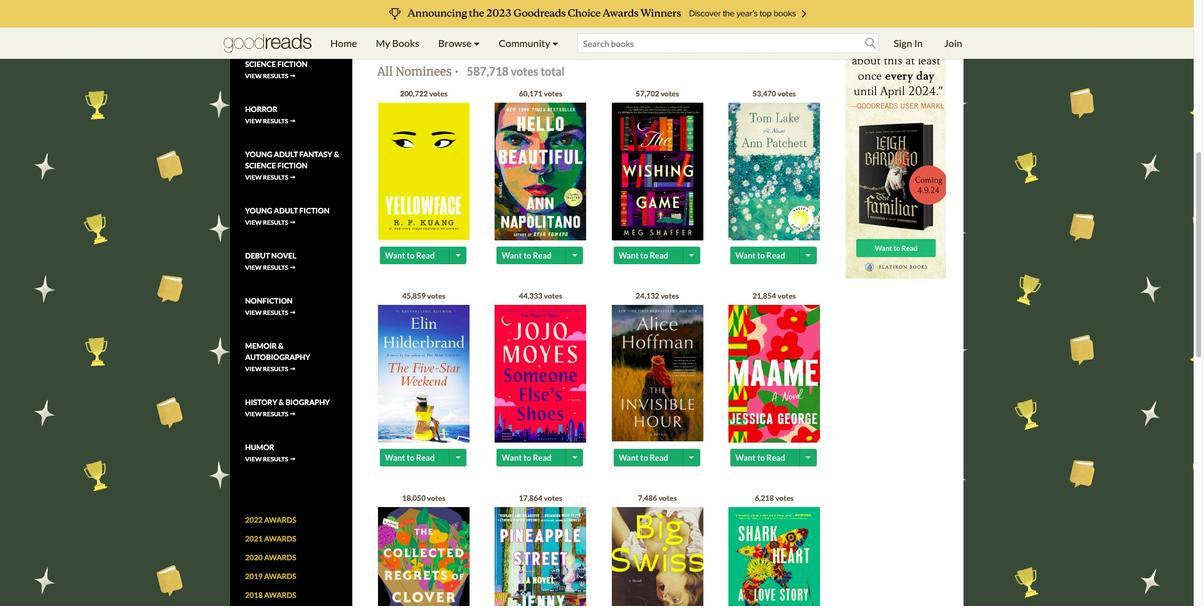 Task type: locate. For each thing, give the bounding box(es) containing it.
▾ up total
[[552, 37, 559, 49]]

want up the 21,854
[[735, 250, 756, 261]]

44,333 votes
[[519, 291, 562, 301]]

horror view results →
[[245, 105, 296, 125]]

results down history
[[263, 411, 288, 418]]

6 → from the top
[[290, 264, 296, 272]]

to up the 24,132
[[640, 250, 648, 261]]

fantasy view results →
[[245, 15, 296, 35]]

nonfiction view results →
[[245, 297, 296, 317]]

to up 45,859
[[407, 250, 414, 261]]

2 adult from the top
[[274, 206, 298, 216]]

want to read up 7,486
[[619, 453, 668, 463]]

2 young from the top
[[245, 206, 272, 216]]

read up 44,333 votes
[[533, 250, 551, 261]]

view up young adult fiction view results →
[[245, 174, 262, 181]]

to for 57,702 votes
[[640, 250, 648, 261]]

community
[[499, 37, 550, 49]]

want to read up 18,050
[[385, 453, 435, 463]]

9 results from the top
[[263, 411, 288, 418]]

fiction inside science fiction view results →
[[277, 60, 308, 69]]

want to read button
[[380, 247, 451, 264], [497, 247, 568, 264], [614, 247, 684, 264], [730, 247, 801, 264], [380, 449, 451, 467], [497, 449, 568, 467], [614, 449, 684, 467], [730, 449, 801, 467]]

young up debut
[[245, 206, 272, 216]]

votes right 45,859
[[427, 291, 445, 301]]

10 view from the top
[[245, 456, 262, 464]]

young down horror view results →
[[245, 150, 272, 159]]

7 results from the top
[[263, 309, 288, 317]]

→ down the biography on the left bottom
[[290, 411, 296, 418]]

fiction down "young adult fantasy & science fiction view results →"
[[299, 206, 330, 216]]

read up 21,854 votes
[[766, 250, 785, 261]]

results up "horror"
[[263, 72, 288, 80]]

votes for 24,132 votes
[[661, 291, 679, 301]]

want for 57,702
[[619, 250, 639, 261]]

→ inside memoir & autobiography view results →
[[290, 366, 296, 373]]

& inside "young adult fantasy & science fiction view results →"
[[334, 150, 339, 159]]

want to read button up 17,864
[[497, 449, 568, 467]]

votes right 57,702
[[661, 89, 679, 98]]

home
[[330, 37, 357, 49]]

biography
[[286, 398, 330, 408]]

the five-star weekend by elin hilderbrand image
[[378, 305, 470, 447]]

someone else's shoes by jojo moyes image
[[495, 305, 586, 443]]

to for 24,132 votes
[[640, 453, 648, 463]]

4 awards from the top
[[264, 573, 296, 582]]

& inside memoir & autobiography view results →
[[278, 342, 284, 351]]

view up science fiction view results →
[[245, 27, 262, 35]]

awards for 2018 awards
[[264, 591, 296, 601]]

1 vertical spatial fiction
[[277, 161, 308, 171]]

6,218 votes
[[755, 494, 794, 503]]

→ inside fantasy view results →
[[290, 27, 296, 35]]

want to read button for 60,171
[[497, 247, 568, 264]]

7 view from the top
[[245, 309, 262, 317]]

all nominees • 587,718 votes total
[[377, 65, 565, 79]]

yellowface by r.f. kuang image
[[389, 0, 480, 33], [378, 103, 470, 240]]

want for 44,333
[[502, 453, 522, 463]]

3 → from the top
[[290, 117, 296, 125]]

all
[[377, 65, 393, 79]]

21,854
[[753, 291, 776, 301]]

→
[[290, 27, 296, 35], [290, 72, 296, 80], [290, 117, 296, 125], [290, 174, 296, 181], [290, 219, 296, 227], [290, 264, 296, 272], [290, 309, 296, 317], [290, 366, 296, 373], [290, 411, 296, 418], [290, 456, 296, 464]]

→ down "history & biography view results →" on the bottom of the page
[[290, 456, 296, 464]]

science down fantasy view results → at the top of the page
[[245, 60, 276, 69]]

read up 7,486 votes
[[650, 453, 668, 463]]

1 vertical spatial science
[[245, 161, 276, 171]]

maame by jessica george image
[[728, 305, 820, 444]]

57,702
[[636, 89, 659, 98]]

votes for 7,486 votes
[[659, 494, 677, 503]]

2 ▾ from the left
[[552, 37, 559, 49]]

view down debut
[[245, 264, 262, 272]]

want to read button for 53,470
[[730, 247, 801, 264]]

view
[[245, 27, 262, 35], [245, 72, 262, 80], [245, 117, 262, 125], [245, 174, 262, 181], [245, 219, 262, 227], [245, 264, 262, 272], [245, 309, 262, 317], [245, 366, 262, 373], [245, 411, 262, 418], [245, 456, 262, 464]]

adult for fiction
[[274, 150, 298, 159]]

0 vertical spatial &
[[334, 150, 339, 159]]

10 results from the top
[[263, 456, 288, 464]]

fantasy inside "young adult fantasy & science fiction view results →"
[[299, 150, 332, 159]]

1 results from the top
[[263, 27, 288, 35]]

nominees
[[395, 65, 452, 79]]

menu
[[321, 28, 568, 59]]

read up '24,132 votes'
[[650, 250, 668, 261]]

want for 24,132
[[619, 453, 639, 463]]

votes right 7,486
[[659, 494, 677, 503]]

•
[[454, 65, 459, 79]]

6 view from the top
[[245, 264, 262, 272]]

2021 awards link
[[245, 535, 296, 544]]

want to read for 24,132
[[619, 453, 668, 463]]

votes
[[511, 65, 538, 78], [429, 89, 448, 98], [544, 89, 562, 98], [661, 89, 679, 98], [778, 89, 796, 98], [427, 291, 445, 301], [544, 291, 562, 301], [661, 291, 679, 301], [778, 291, 796, 301], [427, 494, 445, 503], [544, 494, 562, 503], [659, 494, 677, 503], [775, 494, 794, 503]]

to up "44,333"
[[523, 250, 531, 261]]

→ down novel
[[290, 264, 296, 272]]

1 awards from the top
[[264, 516, 296, 526]]

books
[[392, 37, 419, 49]]

awards for 2020 awards
[[264, 554, 296, 563]]

read for 24,132
[[650, 453, 668, 463]]

history & biography view results →
[[245, 398, 330, 418]]

2 vertical spatial fiction
[[299, 206, 330, 216]]

votes right 53,470
[[778, 89, 796, 98]]

want up "44,333"
[[502, 250, 522, 261]]

science down horror view results →
[[245, 161, 276, 171]]

→ inside nonfiction view results →
[[290, 309, 296, 317]]

want to read button up 18,050
[[380, 449, 451, 467]]

debut
[[245, 252, 270, 261]]

7 → from the top
[[290, 309, 296, 317]]

1 vertical spatial adult
[[274, 206, 298, 216]]

2020 awards
[[245, 554, 296, 563]]

1 vertical spatial &
[[278, 342, 284, 351]]

total
[[541, 65, 565, 78]]

1 adult from the top
[[274, 150, 298, 159]]

read for 21,854
[[766, 453, 785, 463]]

5 awards from the top
[[264, 591, 296, 601]]

view inside science fiction view results →
[[245, 72, 262, 80]]

science
[[245, 60, 276, 69], [245, 161, 276, 171]]

want for 53,470
[[735, 250, 756, 261]]

want to read up "44,333"
[[502, 250, 551, 261]]

fantasy inside fantasy view results →
[[245, 15, 278, 24]]

want to read button up "44,333"
[[497, 247, 568, 264]]

awards up the 2018 awards link
[[264, 573, 296, 582]]

2 → from the top
[[290, 72, 296, 80]]

&
[[334, 150, 339, 159], [278, 342, 284, 351], [279, 398, 284, 408]]

want to read for 60,171
[[502, 250, 551, 261]]

2 science from the top
[[245, 161, 276, 171]]

want up 7,486
[[619, 453, 639, 463]]

0 vertical spatial science
[[245, 60, 276, 69]]

1 ▾ from the left
[[474, 37, 480, 49]]

results
[[263, 27, 288, 35], [263, 72, 288, 80], [263, 117, 288, 125], [263, 174, 288, 181], [263, 219, 288, 227], [263, 264, 288, 272], [263, 309, 288, 317], [263, 366, 288, 373], [263, 411, 288, 418], [263, 456, 288, 464]]

want to read button up the 24,132
[[614, 247, 684, 264]]

2 view from the top
[[245, 72, 262, 80]]

3 awards from the top
[[264, 554, 296, 563]]

want to read button for 21,854
[[730, 449, 801, 467]]

fantasy
[[245, 15, 278, 24], [299, 150, 332, 159]]

want to read button for 45,859
[[380, 449, 451, 467]]

1 → from the top
[[290, 27, 296, 35]]

votes right the 21,854
[[778, 291, 796, 301]]

→ inside the humor view results →
[[290, 456, 296, 464]]

view down "horror"
[[245, 117, 262, 125]]

fiction inside young adult fiction view results →
[[299, 206, 330, 216]]

want to read button up 7,486
[[614, 449, 684, 467]]

view inside fantasy view results →
[[245, 27, 262, 35]]

4 results from the top
[[263, 174, 288, 181]]

results down nonfiction
[[263, 309, 288, 317]]

fiction
[[277, 60, 308, 69], [277, 161, 308, 171], [299, 206, 330, 216]]

humor view results →
[[245, 443, 296, 464]]

60,171 votes
[[519, 89, 562, 98]]

9 → from the top
[[290, 411, 296, 418]]

3 view from the top
[[245, 117, 262, 125]]

want to read button for 24,132
[[614, 449, 684, 467]]

want up 45,859
[[385, 250, 405, 261]]

advertisement region
[[846, 0, 946, 279]]

history
[[245, 398, 277, 408]]

awards up '2020 awards' link
[[264, 535, 296, 544]]

read
[[416, 250, 435, 261], [533, 250, 551, 261], [650, 250, 668, 261], [766, 250, 785, 261], [416, 453, 435, 463], [533, 453, 551, 463], [650, 453, 668, 463], [766, 453, 785, 463]]

votes for 57,702 votes
[[661, 89, 679, 98]]

0 horizontal spatial fantasy
[[245, 15, 278, 24]]

results down the autobiography
[[263, 366, 288, 373]]

▾
[[474, 37, 480, 49], [552, 37, 559, 49]]

results up young adult fiction view results →
[[263, 174, 288, 181]]

adult for →
[[274, 206, 298, 216]]

& inside "history & biography view results →"
[[279, 398, 284, 408]]

53,470 votes
[[753, 89, 796, 98]]

want to read up the 24,132
[[619, 250, 668, 261]]

→ up horror view results →
[[290, 72, 296, 80]]

read up 17,864 votes at the left of the page
[[533, 453, 551, 463]]

read up 6,218 votes
[[766, 453, 785, 463]]

awards down 2019 awards link
[[264, 591, 296, 601]]

4 view from the top
[[245, 174, 262, 181]]

results inside "history & biography view results →"
[[263, 411, 288, 418]]

45,859
[[402, 291, 426, 301]]

awards
[[264, 516, 296, 526], [264, 535, 296, 544], [264, 554, 296, 563], [264, 573, 296, 582], [264, 591, 296, 601]]

1 horizontal spatial fantasy
[[299, 150, 332, 159]]

awards for 2019 awards
[[264, 573, 296, 582]]

1 science from the top
[[245, 60, 276, 69]]

votes for 53,470 votes
[[778, 89, 796, 98]]

results up science fiction view results →
[[263, 27, 288, 35]]

view up debut
[[245, 219, 262, 227]]

the wishing game by meg shaffer image
[[612, 103, 703, 242]]

to up 7,486
[[640, 453, 648, 463]]

9 view from the top
[[245, 411, 262, 418]]

fiction up young adult fiction view results →
[[277, 161, 308, 171]]

want to read up 6,218
[[735, 453, 785, 463]]

want to read for 53,470
[[735, 250, 785, 261]]

view down humor
[[245, 456, 262, 464]]

5 results from the top
[[263, 219, 288, 227]]

→ up young adult fiction view results →
[[290, 174, 296, 181]]

view up "horror"
[[245, 72, 262, 80]]

awards up 2021 awards link
[[264, 516, 296, 526]]

1 young from the top
[[245, 150, 272, 159]]

votes right 17,864
[[544, 494, 562, 503]]

17,864
[[519, 494, 542, 503]]

want to read button up 45,859
[[380, 247, 451, 264]]

discover the winners for the best books of the year in the 2023 goodreads choice awards image
[[95, 0, 1098, 28]]

18,050 votes
[[402, 494, 445, 503]]

1 vertical spatial young
[[245, 206, 272, 216]]

young
[[245, 150, 272, 159], [245, 206, 272, 216]]

votes up 60,171
[[511, 65, 538, 78]]

0 vertical spatial fantasy
[[245, 15, 278, 24]]

to for 53,470 votes
[[757, 250, 765, 261]]

want for 45,859
[[385, 453, 405, 463]]

awards up 2019 awards
[[264, 554, 296, 563]]

view inside "history & biography view results →"
[[245, 411, 262, 418]]

2 awards from the top
[[264, 535, 296, 544]]

want to read up 45,859
[[385, 250, 435, 261]]

adult up novel
[[274, 206, 298, 216]]

8 results from the top
[[263, 366, 288, 373]]

votes right the 24,132
[[661, 291, 679, 301]]

2018
[[245, 591, 263, 601]]

→ up science fiction view results →
[[290, 27, 296, 35]]

browse
[[438, 37, 472, 49]]

want up 18,050
[[385, 453, 405, 463]]

want to read button up 6,218
[[730, 449, 801, 467]]

adult down horror view results →
[[274, 150, 298, 159]]

want up 6,218
[[735, 453, 756, 463]]

read up 45,859 votes
[[416, 250, 435, 261]]

▾ right browse
[[474, 37, 480, 49]]

want to read button for 200,722
[[380, 247, 451, 264]]

science inside "young adult fantasy & science fiction view results →"
[[245, 161, 276, 171]]

to up 17,864
[[523, 453, 531, 463]]

1 horizontal spatial ▾
[[552, 37, 559, 49]]

→ up novel
[[290, 219, 296, 227]]

→ inside science fiction view results →
[[290, 72, 296, 80]]

to for 200,722 votes
[[407, 250, 414, 261]]

young inside young adult fiction view results →
[[245, 206, 272, 216]]

view down memoir
[[245, 366, 262, 373]]

view down nonfiction
[[245, 309, 262, 317]]

want to read up the 21,854
[[735, 250, 785, 261]]

want
[[385, 250, 405, 261], [502, 250, 522, 261], [619, 250, 639, 261], [735, 250, 756, 261], [385, 453, 405, 463], [502, 453, 522, 463], [619, 453, 639, 463], [735, 453, 756, 463]]

8 view from the top
[[245, 366, 262, 373]]

0 vertical spatial adult
[[274, 150, 298, 159]]

1 view from the top
[[245, 27, 262, 35]]

results down "horror"
[[263, 117, 288, 125]]

votes right 200,722
[[429, 89, 448, 98]]

read for 200,722
[[416, 250, 435, 261]]

0 horizontal spatial ▾
[[474, 37, 480, 49]]

young for results
[[245, 206, 272, 216]]

2019 awards link
[[245, 573, 296, 582]]

to up 6,218
[[757, 453, 765, 463]]

want to read button up the 21,854
[[730, 247, 801, 264]]

results inside "young adult fantasy & science fiction view results →"
[[263, 174, 288, 181]]

0 vertical spatial young
[[245, 150, 272, 159]]

10 → from the top
[[290, 456, 296, 464]]

adult
[[274, 150, 298, 159], [274, 206, 298, 216]]

4 → from the top
[[290, 174, 296, 181]]

want to read for 21,854
[[735, 453, 785, 463]]

→ down the autobiography
[[290, 366, 296, 373]]

want up the 24,132
[[619, 250, 639, 261]]

0 vertical spatial fiction
[[277, 60, 308, 69]]

→ up "young adult fantasy & science fiction view results →"
[[290, 117, 296, 125]]

to for 45,859 votes
[[407, 453, 414, 463]]

tom lake by ann patchett image
[[728, 103, 820, 241]]

votes right 18,050
[[427, 494, 445, 503]]

results down novel
[[263, 264, 288, 272]]

→ down nonfiction
[[290, 309, 296, 317]]

2 vertical spatial &
[[279, 398, 284, 408]]

2019
[[245, 573, 263, 582]]

5 view from the top
[[245, 219, 262, 227]]

adult inside young adult fiction view results →
[[274, 206, 298, 216]]

to
[[407, 250, 414, 261], [523, 250, 531, 261], [640, 250, 648, 261], [757, 250, 765, 261], [407, 453, 414, 463], [523, 453, 531, 463], [640, 453, 648, 463], [757, 453, 765, 463]]

1 vertical spatial fantasy
[[299, 150, 332, 159]]

votes down total
[[544, 89, 562, 98]]

results inside young adult fiction view results →
[[263, 219, 288, 227]]

votes right "44,333"
[[544, 291, 562, 301]]

votes right 6,218
[[775, 494, 794, 503]]

want to read button for 57,702
[[614, 247, 684, 264]]

6,218
[[755, 494, 774, 503]]

results up novel
[[263, 219, 288, 227]]

18,050
[[402, 494, 426, 503]]

to up 18,050
[[407, 453, 414, 463]]

adult inside "young adult fantasy & science fiction view results →"
[[274, 150, 298, 159]]

to up the 21,854
[[757, 250, 765, 261]]

3 results from the top
[[263, 117, 288, 125]]

view inside the humor view results →
[[245, 456, 262, 464]]

votes for 17,864 votes
[[544, 494, 562, 503]]

read up 18,050 votes at the left of the page
[[416, 453, 435, 463]]

want to read
[[385, 250, 435, 261], [502, 250, 551, 261], [619, 250, 668, 261], [735, 250, 785, 261], [385, 453, 435, 463], [502, 453, 551, 463], [619, 453, 668, 463], [735, 453, 785, 463]]

want up 17,864
[[502, 453, 522, 463]]

fiction down fantasy view results → at the top of the page
[[277, 60, 308, 69]]

want to read up 17,864
[[502, 453, 551, 463]]

5 → from the top
[[290, 219, 296, 227]]

science fiction view results →
[[245, 60, 308, 80]]

2018 awards link
[[245, 591, 296, 601]]

2 results from the top
[[263, 72, 288, 80]]

results down humor
[[263, 456, 288, 464]]

young inside "young adult fantasy & science fiction view results →"
[[245, 150, 272, 159]]

sign in
[[894, 37, 923, 49]]

6 results from the top
[[263, 264, 288, 272]]

hello beautiful by ann napolitano image
[[495, 103, 586, 241]]

Search books text field
[[577, 33, 879, 53]]

8 → from the top
[[290, 366, 296, 373]]

view down history
[[245, 411, 262, 418]]



Task type: describe. For each thing, give the bounding box(es) containing it.
24,132 votes
[[636, 291, 679, 301]]

pineapple street by jenny   jackson image
[[495, 508, 586, 607]]

big swiss by jen beagin image
[[612, 508, 703, 607]]

2020 awards link
[[245, 554, 296, 563]]

my books link
[[366, 28, 429, 59]]

view inside memoir & autobiography view results →
[[245, 366, 262, 373]]

200,722
[[400, 89, 428, 98]]

→ inside young adult fiction view results →
[[290, 219, 296, 227]]

results inside fantasy view results →
[[263, 27, 288, 35]]

debut novel view results →
[[245, 252, 296, 272]]

humor
[[245, 443, 274, 453]]

0 vertical spatial yellowface by r.f. kuang image
[[389, 0, 480, 33]]

menu containing home
[[321, 28, 568, 59]]

read for 53,470
[[766, 250, 785, 261]]

to for 44,333 votes
[[523, 453, 531, 463]]

my books
[[376, 37, 419, 49]]

the invisible hour by alice hoffman image
[[612, 305, 703, 442]]

votes for 200,722 votes
[[429, 89, 448, 98]]

want to read button for 44,333
[[497, 449, 568, 467]]

view inside debut novel view results →
[[245, 264, 262, 272]]

7,486
[[638, 494, 657, 503]]

2021
[[245, 535, 263, 544]]

→ inside "history & biography view results →"
[[290, 411, 296, 418]]

44,333
[[519, 291, 542, 301]]

votes for 21,854 votes
[[778, 291, 796, 301]]

nonfiction
[[245, 297, 293, 306]]

votes for 18,050 votes
[[427, 494, 445, 503]]

view inside young adult fiction view results →
[[245, 219, 262, 227]]

→ inside "young adult fantasy & science fiction view results →"
[[290, 174, 296, 181]]

young adult fiction view results →
[[245, 206, 330, 227]]

awards for 2022 awards
[[264, 516, 296, 526]]

to for 21,854 votes
[[757, 453, 765, 463]]

2018 awards
[[245, 591, 296, 601]]

7,486 votes
[[638, 494, 677, 503]]

sign
[[894, 37, 912, 49]]

2019 awards
[[245, 573, 296, 582]]

votes for 44,333 votes
[[544, 291, 562, 301]]

science inside science fiction view results →
[[245, 60, 276, 69]]

read for 60,171
[[533, 250, 551, 261]]

view inside horror view results →
[[245, 117, 262, 125]]

→ inside horror view results →
[[290, 117, 296, 125]]

read for 45,859
[[416, 453, 435, 463]]

browse ▾ button
[[429, 28, 489, 59]]

votes for 6,218 votes
[[775, 494, 794, 503]]

memoir
[[245, 342, 277, 351]]

horror
[[245, 105, 277, 114]]

want for 60,171
[[502, 250, 522, 261]]

join link
[[935, 28, 972, 59]]

in
[[914, 37, 923, 49]]

→ inside debut novel view results →
[[290, 264, 296, 272]]

53,470
[[753, 89, 776, 98]]

▾ for browse ▾
[[474, 37, 480, 49]]

2022
[[245, 516, 263, 526]]

want to read for 45,859
[[385, 453, 435, 463]]

my
[[376, 37, 390, 49]]

results inside science fiction view results →
[[263, 72, 288, 80]]

results inside debut novel view results →
[[263, 264, 288, 272]]

587,718
[[467, 65, 509, 78]]

fiction inside "young adult fantasy & science fiction view results →"
[[277, 161, 308, 171]]

Search for books to add to your shelves search field
[[577, 33, 879, 53]]

votes inside the all nominees • 587,718 votes total
[[511, 65, 538, 78]]

join
[[944, 37, 962, 49]]

results inside nonfiction view results →
[[263, 309, 288, 317]]

memoir & autobiography view results →
[[245, 342, 310, 373]]

▾ for community ▾
[[552, 37, 559, 49]]

autobiography
[[245, 353, 310, 363]]

want to read for 57,702
[[619, 250, 668, 261]]

results inside memoir & autobiography view results →
[[263, 366, 288, 373]]

novel
[[271, 252, 296, 261]]

to for 60,171 votes
[[523, 250, 531, 261]]

1 vertical spatial yellowface by r.f. kuang image
[[378, 103, 470, 240]]

2022 awards link
[[245, 516, 296, 526]]

results inside the humor view results →
[[263, 456, 288, 464]]

read for 57,702
[[650, 250, 668, 261]]

awards for 2021 awards
[[264, 535, 296, 544]]

45,859 votes
[[402, 291, 445, 301]]

21,854 votes
[[753, 291, 796, 301]]

& for memoir & autobiography
[[278, 342, 284, 351]]

view inside nonfiction view results →
[[245, 309, 262, 317]]

want for 21,854
[[735, 453, 756, 463]]

2022 awards
[[245, 516, 296, 526]]

want for 200,722
[[385, 250, 405, 261]]

24,132
[[636, 291, 659, 301]]

browse ▾
[[438, 37, 480, 49]]

young for science
[[245, 150, 272, 159]]

community ▾ button
[[489, 28, 568, 59]]

view inside "young adult fantasy & science fiction view results →"
[[245, 174, 262, 181]]

57,702 votes
[[636, 89, 679, 98]]

community ▾
[[499, 37, 559, 49]]

home link
[[321, 28, 366, 59]]

read for 44,333
[[533, 453, 551, 463]]

2021 awards
[[245, 535, 296, 544]]

want to read for 44,333
[[502, 453, 551, 463]]

60,171
[[519, 89, 542, 98]]

votes for 45,859 votes
[[427, 291, 445, 301]]

2020
[[245, 554, 263, 563]]

200,722 votes
[[400, 89, 448, 98]]

young adult fantasy & science fiction view results →
[[245, 150, 339, 181]]

& for history & biography
[[279, 398, 284, 408]]

results inside horror view results →
[[263, 117, 288, 125]]

the collected regrets of clover by mikki brammer image
[[378, 508, 470, 607]]

sign in link
[[884, 28, 932, 59]]

shark heart by emily habeck image
[[728, 508, 820, 607]]

votes for 60,171 votes
[[544, 89, 562, 98]]

want to read for 200,722
[[385, 250, 435, 261]]

17,864 votes
[[519, 494, 562, 503]]



Task type: vqa. For each thing, say whether or not it's contained in the screenshot.
Klay, to the bottom
no



